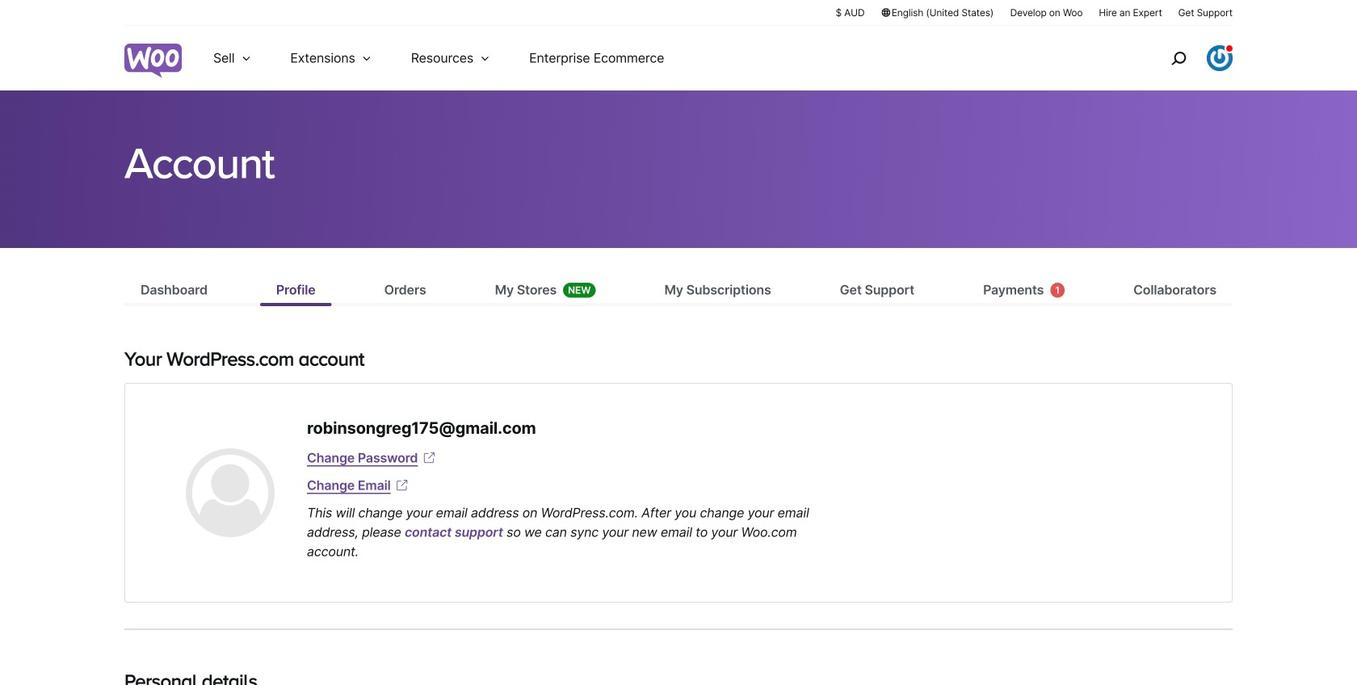 Task type: locate. For each thing, give the bounding box(es) containing it.
gravatar image image
[[186, 448, 275, 537]]

external link image
[[421, 450, 437, 466]]



Task type: describe. For each thing, give the bounding box(es) containing it.
open account menu image
[[1207, 45, 1233, 71]]

external link image
[[394, 477, 410, 494]]

search image
[[1166, 45, 1192, 71]]

service navigation menu element
[[1137, 32, 1233, 84]]



